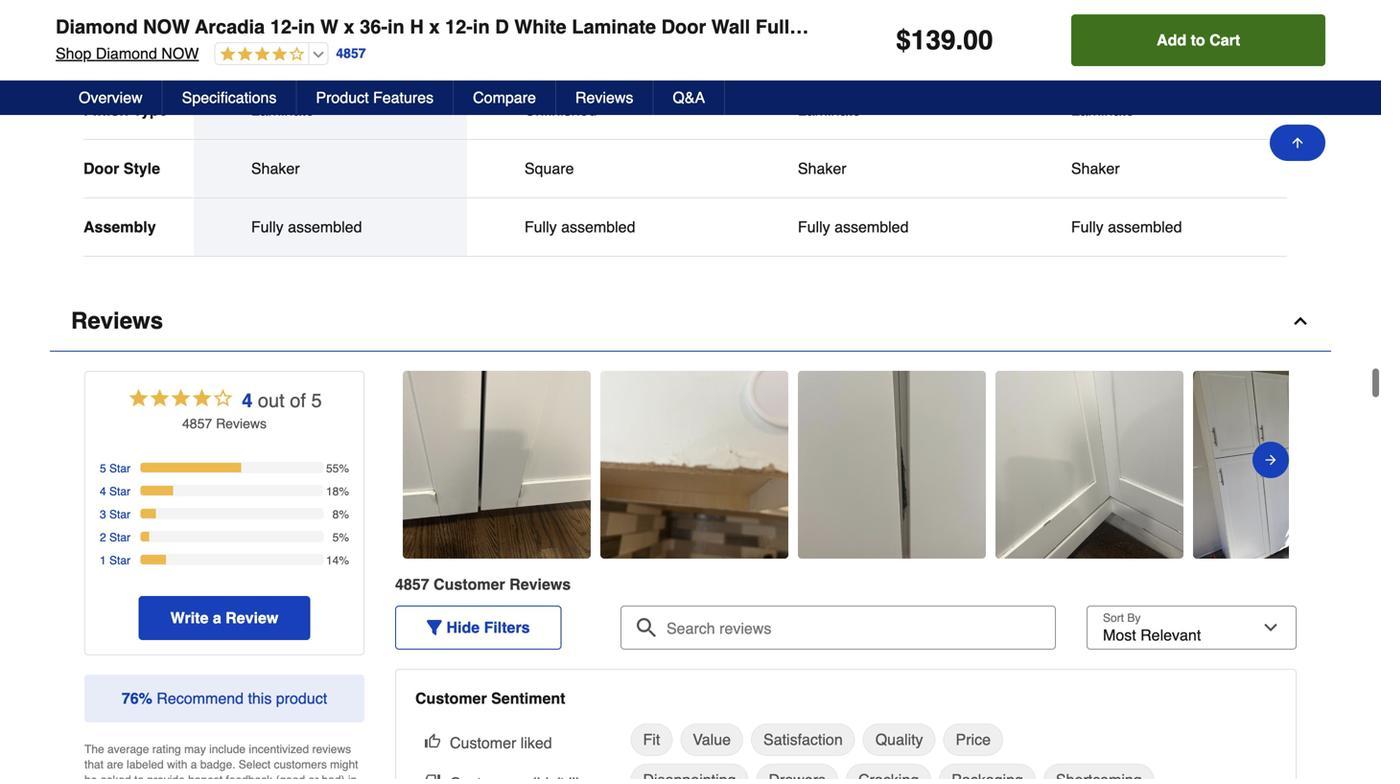 Task type: vqa. For each thing, say whether or not it's contained in the screenshot.
the star corresponding to 2 Star
yes



Task type: locate. For each thing, give the bounding box(es) containing it.
8%
[[333, 509, 349, 522]]

14%
[[326, 555, 349, 568]]

0 horizontal spatial shaker cell
[[251, 159, 409, 179]]

4 assembled from the left
[[1108, 218, 1182, 236]]

a
[[213, 610, 221, 628], [191, 759, 197, 772]]

1 vertical spatial a
[[191, 759, 197, 772]]

review inside button
[[226, 610, 279, 628]]

overview
[[79, 89, 143, 106]]

in left the w
[[298, 16, 315, 38]]

1 horizontal spatial x
[[429, 16, 440, 38]]

laminate cell down door cell
[[251, 101, 409, 120]]

0 horizontal spatial in
[[298, 16, 315, 38]]

compare button
[[454, 81, 556, 115]]

3 star from the top
[[109, 509, 130, 522]]

to right add
[[1191, 31, 1206, 49]]

76 % recommend this product
[[122, 690, 327, 708]]

to down labeled
[[134, 774, 144, 780]]

4 stars image down arcadia at top left
[[215, 46, 304, 64]]

0 horizontal spatial s
[[260, 417, 267, 432]]

a down the may
[[191, 759, 197, 772]]

4 star from the top
[[109, 532, 130, 545]]

x right h
[[429, 16, 440, 38]]

customer down 'customer sentiment'
[[450, 735, 516, 753]]

laminate cell
[[251, 101, 409, 120], [798, 101, 956, 120], [1071, 101, 1230, 120]]

w
[[320, 16, 338, 38]]

now up the configuration
[[143, 16, 190, 38]]

4 stars image
[[215, 46, 304, 64], [127, 387, 234, 415]]

customer liked
[[450, 735, 552, 753]]

0 horizontal spatial 12-
[[270, 16, 298, 38]]

4857 for 4857
[[336, 46, 366, 61]]

0 horizontal spatial a
[[191, 759, 197, 772]]

5 right of
[[311, 390, 322, 412]]

filter image
[[427, 621, 442, 636]]

2 vertical spatial review
[[226, 610, 279, 628]]

customer up thumb up icon
[[415, 690, 487, 708]]

review up filters
[[510, 576, 562, 594]]

1 horizontal spatial reviews
[[576, 89, 634, 106]]

1 x from the left
[[344, 16, 354, 38]]

write a review
[[170, 610, 279, 628]]

12- left the w
[[270, 16, 298, 38]]

1 fully assembled from the left
[[251, 218, 362, 236]]

star for 1 star
[[109, 555, 130, 568]]

0 vertical spatial s
[[260, 417, 267, 432]]

0 vertical spatial reviews
[[576, 89, 634, 106]]

shop diamond now
[[56, 45, 199, 62]]

0 horizontal spatial 5
[[100, 463, 106, 476]]

1 vertical spatial reviews
[[71, 308, 163, 335]]

door left style
[[83, 160, 119, 178]]

1 vertical spatial now
[[161, 45, 199, 62]]

with
[[167, 759, 187, 772]]

1 vertical spatial review
[[510, 576, 562, 594]]

review down out
[[216, 417, 260, 432]]

0 vertical spatial review
[[216, 417, 260, 432]]

0 vertical spatial to
[[1191, 31, 1206, 49]]

5%
[[333, 532, 349, 545]]

1 vertical spatial customer
[[415, 690, 487, 708]]

2 horizontal spatial laminate cell
[[1071, 101, 1230, 120]]

1 vertical spatial 4857
[[182, 417, 212, 432]]

fit button
[[631, 724, 673, 757]]

2 fully assembled from the left
[[525, 218, 636, 236]]

shaker
[[1146, 16, 1210, 38], [251, 160, 300, 178], [798, 160, 847, 178], [1071, 160, 1120, 178]]

4 left out
[[242, 390, 253, 412]]

laminate down 'and'
[[798, 101, 861, 119]]

quality button
[[863, 724, 936, 757]]

laminate for 1st laminate cell from left
[[251, 101, 314, 119]]

star up 4 star
[[109, 463, 130, 476]]

d
[[495, 16, 509, 38]]

4 up 3
[[100, 486, 106, 499]]

review right write
[[226, 610, 279, 628]]

2 vertical spatial 4857
[[395, 576, 429, 594]]

0 horizontal spatial laminate cell
[[251, 101, 409, 120]]

0 horizontal spatial x
[[344, 16, 354, 38]]

satisfaction button
[[751, 724, 855, 757]]

2 assembled from the left
[[561, 218, 636, 236]]

1 vertical spatial to
[[134, 774, 144, 780]]

2 star
[[100, 532, 130, 545]]

x right the w
[[344, 16, 354, 38]]

2 horizontal spatial in
[[473, 16, 490, 38]]

to inside button
[[1191, 31, 1206, 49]]

product
[[276, 690, 327, 708]]

x
[[344, 16, 354, 38], [429, 16, 440, 38]]

door down arcadia at top left
[[251, 43, 284, 61]]

3 fully assembled cell from the left
[[798, 218, 956, 237]]

product features
[[316, 89, 434, 106]]

1 horizontal spatial a
[[213, 610, 221, 628]]

2 horizontal spatial shaker cell
[[1071, 159, 1230, 179]]

0 vertical spatial 5
[[311, 390, 322, 412]]

12- right h
[[445, 16, 473, 38]]

laminate cell down door and drawer cell
[[798, 101, 956, 120]]

5 star from the top
[[109, 555, 130, 568]]

2 fully assembled cell from the left
[[525, 218, 683, 237]]

1 horizontal spatial 12-
[[445, 16, 473, 38]]

assembled
[[805, 16, 907, 38]]

customer up the hide
[[434, 576, 505, 594]]

product
[[316, 89, 369, 106]]

0 horizontal spatial 4
[[100, 486, 106, 499]]

uploaded image image
[[403, 456, 591, 475], [601, 456, 789, 475], [798, 456, 986, 475], [996, 456, 1184, 475], [1193, 456, 1381, 475]]

review
[[216, 417, 260, 432], [510, 576, 562, 594], [226, 610, 279, 628]]

0 vertical spatial 4857
[[336, 46, 366, 61]]

now down arcadia at top left
[[161, 45, 199, 62]]

4857 customer review s
[[395, 576, 571, 594]]

door cell
[[251, 42, 409, 62]]

sink cell
[[1071, 42, 1230, 62]]

star right 1
[[109, 555, 130, 568]]

features
[[373, 89, 434, 106]]

3 assembled from the left
[[835, 218, 909, 236]]

shaker cell
[[251, 159, 409, 179], [798, 159, 956, 179], [1071, 159, 1230, 179]]

1 vertical spatial 5
[[100, 463, 106, 476]]

asked
[[100, 774, 131, 780]]

%
[[139, 690, 152, 708]]

0 horizontal spatial 4857
[[182, 417, 212, 432]]

of
[[290, 390, 306, 412]]

2 star from the top
[[109, 486, 130, 499]]

diamond up shop
[[56, 16, 138, 38]]

door left 'and'
[[798, 43, 831, 61]]

include
[[209, 744, 246, 757]]

1 vertical spatial 4
[[100, 486, 106, 499]]

door inside cell
[[798, 43, 831, 61]]

1 star from the top
[[109, 463, 130, 476]]

1 horizontal spatial laminate cell
[[798, 101, 956, 120]]

door
[[662, 16, 706, 38], [1216, 16, 1260, 38], [251, 43, 284, 61], [798, 43, 831, 61], [83, 160, 119, 178]]

2 vertical spatial customer
[[450, 735, 516, 753]]

(good
[[276, 774, 305, 780]]

55%
[[326, 463, 349, 476]]

compare
[[473, 89, 536, 106]]

diamond up overview
[[96, 45, 157, 62]]

laminate right white
[[572, 16, 656, 38]]

2
[[100, 532, 106, 545]]

0 vertical spatial 4
[[242, 390, 253, 412]]

cart
[[1210, 31, 1241, 49]]

the average rating may include incentivized reviews that are labeled with a badge. select customers might be asked to provide honest feedback (good or bad) 
[[84, 744, 358, 780]]

reviews button
[[556, 81, 654, 115], [50, 292, 1332, 352]]

star right 3
[[109, 509, 130, 522]]

now
[[143, 16, 190, 38], [161, 45, 199, 62]]

review inside 4 out of 5 4857 review s
[[216, 417, 260, 432]]

square cell
[[525, 159, 683, 179]]

Search reviews text field
[[628, 606, 1049, 639]]

s inside 4 out of 5 4857 review s
[[260, 417, 267, 432]]

assembled
[[288, 218, 362, 236], [561, 218, 636, 236], [835, 218, 909, 236], [1108, 218, 1182, 236]]

arcadia
[[195, 16, 265, 38]]

door inside cell
[[251, 43, 284, 61]]

laminate cell down sink cell
[[1071, 101, 1230, 120]]

4 inside 4 out of 5 4857 review s
[[242, 390, 253, 412]]

0 vertical spatial diamond
[[56, 16, 138, 38]]

unfinished cell
[[525, 101, 683, 120]]

star down 5 star
[[109, 486, 130, 499]]

laminate left product
[[251, 101, 314, 119]]

fully assembled cell
[[251, 218, 409, 237], [525, 218, 683, 237], [798, 218, 956, 237], [1071, 218, 1230, 237]]

1 horizontal spatial 5
[[311, 390, 322, 412]]

in left d at the top left of page
[[473, 16, 490, 38]]

q&a
[[673, 89, 705, 106]]

customer
[[434, 576, 505, 594], [415, 690, 487, 708], [450, 735, 516, 753]]

door for door and drawer
[[798, 43, 831, 61]]

feedback
[[226, 774, 273, 780]]

assembly
[[83, 218, 156, 236]]

4 uploaded image image from the left
[[996, 456, 1184, 475]]

0 vertical spatial a
[[213, 610, 221, 628]]

recommend
[[157, 690, 244, 708]]

1 horizontal spatial s
[[562, 576, 571, 594]]

star for 2 star
[[109, 532, 130, 545]]

1 horizontal spatial in
[[388, 16, 405, 38]]

5
[[311, 390, 322, 412], [100, 463, 106, 476]]

4857
[[336, 46, 366, 61], [182, 417, 212, 432], [395, 576, 429, 594]]

in
[[298, 16, 315, 38], [388, 16, 405, 38], [473, 16, 490, 38]]

laminate down sink
[[1071, 101, 1135, 119]]

hide filters
[[446, 619, 530, 637]]

4 stars image left out
[[127, 387, 234, 415]]

1 horizontal spatial shaker cell
[[798, 159, 956, 179]]

1 12- from the left
[[270, 16, 298, 38]]

0 horizontal spatial to
[[134, 774, 144, 780]]

reviews up "square" cell
[[576, 89, 634, 106]]

in left h
[[388, 16, 405, 38]]

2 12- from the left
[[445, 16, 473, 38]]

reviews for the reviews button to the bottom
[[71, 308, 163, 335]]

reviews down assembly
[[71, 308, 163, 335]]

1 vertical spatial 4 stars image
[[127, 387, 234, 415]]

provide
[[147, 774, 185, 780]]

0 horizontal spatial reviews
[[71, 308, 163, 335]]

36-
[[360, 16, 388, 38]]

5 up 4 star
[[100, 463, 106, 476]]

door and drawer cell
[[798, 42, 956, 62]]

door style
[[83, 160, 160, 178]]

customer for customer sentiment
[[415, 690, 487, 708]]

1 horizontal spatial to
[[1191, 31, 1206, 49]]

2 horizontal spatial 4857
[[395, 576, 429, 594]]

76
[[122, 690, 139, 708]]

sentiment
[[491, 690, 565, 708]]

fit
[[643, 732, 660, 749]]

average
[[107, 744, 149, 757]]

3 shaker cell from the left
[[1071, 159, 1230, 179]]

1 horizontal spatial 4
[[242, 390, 253, 412]]

value
[[693, 732, 731, 749]]

laminate
[[572, 16, 656, 38], [251, 101, 314, 119], [798, 101, 861, 119], [1071, 101, 1135, 119]]

labeled
[[127, 759, 164, 772]]

write a review button
[[139, 597, 310, 641]]

12-
[[270, 16, 298, 38], [445, 16, 473, 38]]

square
[[525, 160, 574, 178]]

1 horizontal spatial 4857
[[336, 46, 366, 61]]

1 uploaded image image from the left
[[403, 456, 591, 475]]

a right write
[[213, 610, 221, 628]]

star right 2
[[109, 532, 130, 545]]

4 star
[[100, 486, 130, 499]]

shop
[[56, 45, 91, 62]]



Task type: describe. For each thing, give the bounding box(es) containing it.
q&a button
[[654, 81, 725, 115]]

1 vertical spatial s
[[562, 576, 571, 594]]

hide
[[446, 619, 480, 637]]

h
[[410, 16, 424, 38]]

$ 139 . 00
[[896, 25, 993, 56]]

a inside the average rating may include incentivized reviews that are labeled with a badge. select customers might be asked to provide honest feedback (good or bad)
[[191, 759, 197, 772]]

1 star
[[100, 555, 130, 568]]

2 laminate cell from the left
[[798, 101, 956, 120]]

3
[[100, 509, 106, 522]]

reviews
[[312, 744, 351, 757]]

1 vertical spatial diamond
[[96, 45, 157, 62]]

select
[[239, 759, 271, 772]]

18%
[[326, 486, 349, 499]]

thumb up image
[[425, 734, 440, 749]]

add to cart button
[[1072, 14, 1326, 66]]

hide filters button
[[395, 606, 562, 651]]

door for door style
[[83, 160, 119, 178]]

4 fully assembled cell from the left
[[1071, 218, 1230, 237]]

00
[[963, 25, 993, 56]]

3 uploaded image image from the left
[[798, 456, 986, 475]]

1
[[100, 555, 106, 568]]

laminate for third laminate cell from left
[[1071, 101, 1135, 119]]

arrow up image
[[1290, 135, 1306, 151]]

chevron up image
[[1291, 312, 1310, 331]]

specifications
[[182, 89, 277, 106]]

finish
[[83, 101, 129, 119]]

out
[[258, 390, 285, 412]]

be
[[84, 774, 97, 780]]

laminate for 2nd laminate cell from right
[[798, 101, 861, 119]]

diamond now arcadia 12-in w x 36-in h x 12-in d white laminate door wall fully assembled cabinet (recessed panel shaker door style)
[[56, 16, 1318, 38]]

panel
[[1090, 16, 1141, 38]]

0 vertical spatial customer
[[434, 576, 505, 594]]

price
[[956, 732, 991, 749]]

1 vertical spatial reviews button
[[50, 292, 1332, 352]]

price button
[[943, 724, 1003, 757]]

may
[[184, 744, 206, 757]]

bad)
[[322, 774, 345, 780]]

finish type
[[83, 101, 168, 119]]

review for write a review
[[226, 610, 279, 628]]

are
[[107, 759, 123, 772]]

3 laminate cell from the left
[[1071, 101, 1230, 120]]

4 out of 5 4857 review s
[[182, 390, 322, 432]]

a inside button
[[213, 610, 221, 628]]

door left wall
[[662, 16, 706, 38]]

2 in from the left
[[388, 16, 405, 38]]

the
[[84, 744, 104, 757]]

1 assembled from the left
[[288, 218, 362, 236]]

star for 5 star
[[109, 463, 130, 476]]

product features button
[[297, 81, 454, 115]]

review for 4857 customer review s
[[510, 576, 562, 594]]

incentivized
[[249, 744, 309, 757]]

1 shaker cell from the left
[[251, 159, 409, 179]]

star for 3 star
[[109, 509, 130, 522]]

1 fully assembled cell from the left
[[251, 218, 409, 237]]

0 vertical spatial reviews button
[[556, 81, 654, 115]]

2 uploaded image image from the left
[[601, 456, 789, 475]]

drawer
[[865, 43, 912, 61]]

3 in from the left
[[473, 16, 490, 38]]

unfinished
[[525, 101, 597, 119]]

honest
[[188, 774, 223, 780]]

overview button
[[59, 81, 163, 115]]

door and drawer
[[798, 43, 912, 61]]

5 inside 4 out of 5 4857 review s
[[311, 390, 322, 412]]

.
[[956, 25, 963, 56]]

arrow right image
[[1263, 449, 1279, 472]]

style)
[[1266, 16, 1318, 38]]

customer sentiment
[[415, 690, 565, 708]]

0 vertical spatial 4 stars image
[[215, 46, 304, 64]]

might
[[330, 759, 358, 772]]

satisfaction
[[764, 732, 843, 749]]

4 for star
[[100, 486, 106, 499]]

to inside the average rating may include incentivized reviews that are labeled with a badge. select customers might be asked to provide honest feedback (good or bad)
[[134, 774, 144, 780]]

customers
[[274, 759, 327, 772]]

add
[[1157, 31, 1187, 49]]

quality
[[876, 732, 923, 749]]

type
[[133, 101, 168, 119]]

1 in from the left
[[298, 16, 315, 38]]

(recessed
[[988, 16, 1084, 38]]

sink
[[1071, 43, 1101, 61]]

or
[[308, 774, 319, 780]]

3 star
[[100, 509, 130, 522]]

2 x from the left
[[429, 16, 440, 38]]

liked
[[521, 735, 552, 753]]

door left style)
[[1216, 16, 1260, 38]]

white
[[514, 16, 567, 38]]

0 vertical spatial now
[[143, 16, 190, 38]]

5 uploaded image image from the left
[[1193, 456, 1381, 475]]

specifications button
[[163, 81, 297, 115]]

value button
[[680, 724, 743, 757]]

badge.
[[200, 759, 235, 772]]

and
[[836, 43, 861, 61]]

cabinet
[[913, 16, 983, 38]]

wall
[[712, 16, 750, 38]]

4 for out
[[242, 390, 253, 412]]

3 fully assembled from the left
[[798, 218, 909, 236]]

reviews for the top the reviews button
[[576, 89, 634, 106]]

customer for customer liked
[[450, 735, 516, 753]]

2 shaker cell from the left
[[798, 159, 956, 179]]

star for 4 star
[[109, 486, 130, 499]]

this
[[248, 690, 272, 708]]

rating
[[152, 744, 181, 757]]

4857 for 4857 customer review s
[[395, 576, 429, 594]]

139
[[911, 25, 956, 56]]

door for door cell
[[251, 43, 284, 61]]

$
[[896, 25, 911, 56]]

5 star
[[100, 463, 130, 476]]

add to cart
[[1157, 31, 1241, 49]]

style
[[124, 160, 160, 178]]

4857 inside 4 out of 5 4857 review s
[[182, 417, 212, 432]]

1 laminate cell from the left
[[251, 101, 409, 120]]

4 fully assembled from the left
[[1071, 218, 1182, 236]]



